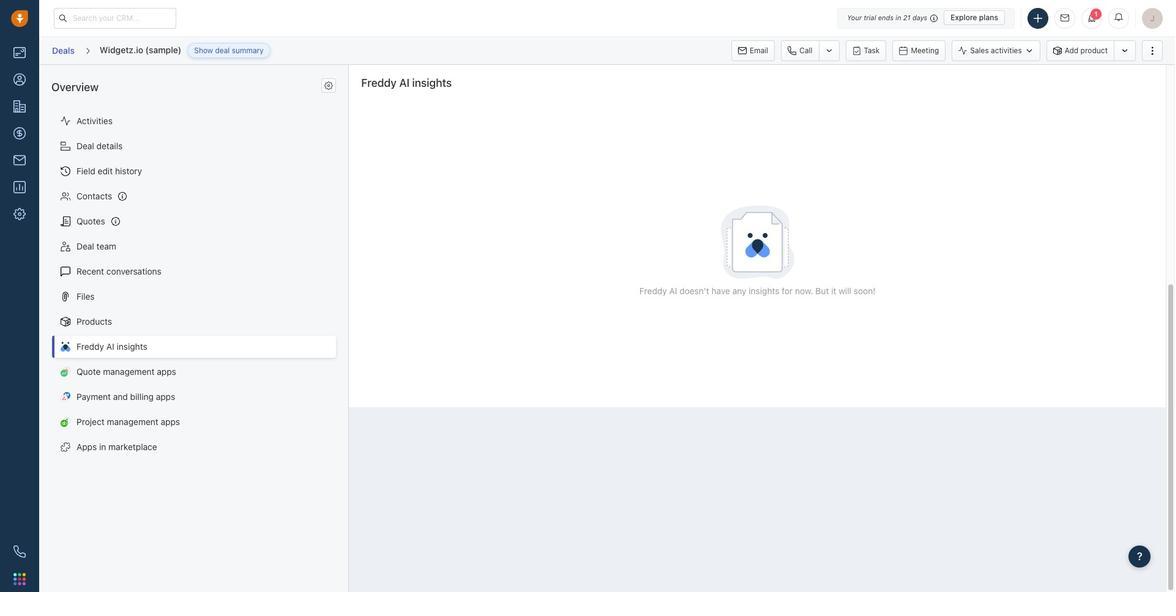 Task type: vqa. For each thing, say whether or not it's contained in the screenshot.
MANAGEMENT
yes



Task type: describe. For each thing, give the bounding box(es) containing it.
management for project
[[107, 417, 158, 428]]

product
[[1081, 46, 1108, 55]]

deal details
[[77, 141, 123, 151]]

meeting
[[911, 46, 939, 55]]

products
[[77, 317, 112, 327]]

1 vertical spatial ai
[[670, 286, 677, 296]]

1 vertical spatial freddy ai insights
[[77, 342, 147, 352]]

deal
[[215, 46, 230, 55]]

email
[[750, 46, 769, 55]]

billing
[[130, 392, 154, 402]]

ends
[[878, 13, 894, 21]]

21
[[904, 13, 911, 21]]

files
[[77, 292, 95, 302]]

field
[[77, 166, 95, 177]]

apps
[[77, 442, 97, 453]]

doesn't
[[680, 286, 709, 296]]

add
[[1065, 46, 1079, 55]]

1 horizontal spatial insights
[[412, 76, 452, 89]]

(sample)
[[146, 45, 181, 55]]

1 link
[[1082, 8, 1103, 28]]

deal team
[[77, 241, 116, 252]]

phone image
[[13, 546, 26, 558]]

deals
[[52, 45, 75, 56]]

will
[[839, 286, 852, 296]]

management for quote
[[103, 367, 155, 377]]

1
[[1095, 10, 1098, 17]]

conversations
[[106, 267, 162, 277]]

show
[[194, 46, 213, 55]]

freshworks switcher image
[[13, 574, 26, 586]]

2 vertical spatial freddy
[[77, 342, 104, 352]]

payment
[[77, 392, 111, 402]]

explore plans link
[[944, 10, 1005, 25]]

for
[[782, 286, 793, 296]]

plans
[[979, 13, 999, 22]]

deals link
[[51, 41, 75, 60]]

now.
[[795, 286, 813, 296]]

team
[[96, 241, 116, 252]]

add product button
[[1047, 40, 1114, 61]]

recent conversations
[[77, 267, 162, 277]]

recent
[[77, 267, 104, 277]]

task
[[864, 46, 880, 55]]

apps for quote management apps
[[157, 367, 176, 377]]

mng settings image
[[325, 82, 333, 90]]

0 vertical spatial freddy
[[361, 76, 397, 89]]

payment and billing apps
[[77, 392, 175, 402]]

but
[[816, 286, 829, 296]]

project
[[77, 417, 105, 428]]

and
[[113, 392, 128, 402]]

edit
[[98, 166, 113, 177]]

call button
[[781, 40, 819, 61]]

Search your CRM... text field
[[54, 8, 176, 28]]



Task type: locate. For each thing, give the bounding box(es) containing it.
0 horizontal spatial insights
[[117, 342, 147, 352]]

deal left team on the top left of page
[[77, 241, 94, 252]]

activities
[[991, 46, 1022, 55]]

ai
[[399, 76, 410, 89], [670, 286, 677, 296], [106, 342, 114, 352]]

sales activities
[[970, 46, 1022, 55]]

0 vertical spatial management
[[103, 367, 155, 377]]

marketplace
[[108, 442, 157, 453]]

quote management apps
[[77, 367, 176, 377]]

0 vertical spatial insights
[[412, 76, 452, 89]]

overview
[[51, 81, 99, 94]]

widgetz.io (sample)
[[100, 45, 181, 55]]

in
[[896, 13, 902, 21], [99, 442, 106, 453]]

apps up payment and billing apps
[[157, 367, 176, 377]]

insights
[[412, 76, 452, 89], [749, 286, 780, 296], [117, 342, 147, 352]]

0 vertical spatial in
[[896, 13, 902, 21]]

management up payment and billing apps
[[103, 367, 155, 377]]

0 horizontal spatial freddy ai insights
[[77, 342, 147, 352]]

management
[[103, 367, 155, 377], [107, 417, 158, 428]]

add product
[[1065, 46, 1108, 55]]

sales
[[970, 46, 989, 55]]

history
[[115, 166, 142, 177]]

0 vertical spatial ai
[[399, 76, 410, 89]]

in left 21
[[896, 13, 902, 21]]

have
[[712, 286, 730, 296]]

freddy up 'quote'
[[77, 342, 104, 352]]

apps down payment and billing apps
[[161, 417, 180, 428]]

quote
[[77, 367, 101, 377]]

2 deal from the top
[[77, 241, 94, 252]]

your
[[847, 13, 862, 21]]

days
[[913, 13, 928, 21]]

1 vertical spatial insights
[[749, 286, 780, 296]]

1 horizontal spatial in
[[896, 13, 902, 21]]

call
[[800, 46, 813, 55]]

quotes
[[77, 216, 105, 227]]

your trial ends in 21 days
[[847, 13, 928, 21]]

0 vertical spatial deal
[[77, 141, 94, 151]]

deal for deal team
[[77, 241, 94, 252]]

2 horizontal spatial freddy
[[640, 286, 667, 296]]

freddy left doesn't
[[640, 286, 667, 296]]

2 horizontal spatial ai
[[670, 286, 677, 296]]

1 horizontal spatial ai
[[399, 76, 410, 89]]

1 vertical spatial deal
[[77, 241, 94, 252]]

apps right billing
[[156, 392, 175, 402]]

explore plans
[[951, 13, 999, 22]]

0 horizontal spatial ai
[[106, 342, 114, 352]]

widgetz.io
[[100, 45, 143, 55]]

freddy ai doesn't have any insights for now. but it will soon!
[[640, 286, 876, 296]]

sales activities button
[[952, 40, 1047, 61], [952, 40, 1041, 61]]

details
[[96, 141, 123, 151]]

0 horizontal spatial freddy
[[77, 342, 104, 352]]

field edit history
[[77, 166, 142, 177]]

any
[[733, 286, 747, 296]]

0 vertical spatial freddy ai insights
[[361, 76, 452, 89]]

soon!
[[854, 286, 876, 296]]

2 vertical spatial apps
[[161, 417, 180, 428]]

1 deal from the top
[[77, 141, 94, 151]]

contacts
[[77, 191, 112, 202]]

show deal summary
[[194, 46, 264, 55]]

explore
[[951, 13, 977, 22]]

1 vertical spatial in
[[99, 442, 106, 453]]

1 vertical spatial apps
[[156, 392, 175, 402]]

1 vertical spatial freddy
[[640, 286, 667, 296]]

deal
[[77, 141, 94, 151], [77, 241, 94, 252]]

meeting button
[[893, 40, 946, 61]]

activities
[[77, 116, 113, 126]]

apps in marketplace
[[77, 442, 157, 453]]

1 vertical spatial management
[[107, 417, 158, 428]]

0 horizontal spatial in
[[99, 442, 106, 453]]

phone element
[[7, 540, 32, 564]]

freddy right 'mng settings' "icon"
[[361, 76, 397, 89]]

it
[[832, 286, 837, 296]]

2 vertical spatial ai
[[106, 342, 114, 352]]

task button
[[846, 40, 887, 61]]

in right apps
[[99, 442, 106, 453]]

freddy
[[361, 76, 397, 89], [640, 286, 667, 296], [77, 342, 104, 352]]

2 horizontal spatial insights
[[749, 286, 780, 296]]

apps for project management apps
[[161, 417, 180, 428]]

1 horizontal spatial freddy ai insights
[[361, 76, 452, 89]]

project management apps
[[77, 417, 180, 428]]

email button
[[732, 40, 775, 61]]

0 vertical spatial apps
[[157, 367, 176, 377]]

management up marketplace
[[107, 417, 158, 428]]

summary
[[232, 46, 264, 55]]

2 vertical spatial insights
[[117, 342, 147, 352]]

1 horizontal spatial freddy
[[361, 76, 397, 89]]

apps
[[157, 367, 176, 377], [156, 392, 175, 402], [161, 417, 180, 428]]

deal left details
[[77, 141, 94, 151]]

trial
[[864, 13, 876, 21]]

freddy ai insights
[[361, 76, 452, 89], [77, 342, 147, 352]]

deal for deal details
[[77, 141, 94, 151]]



